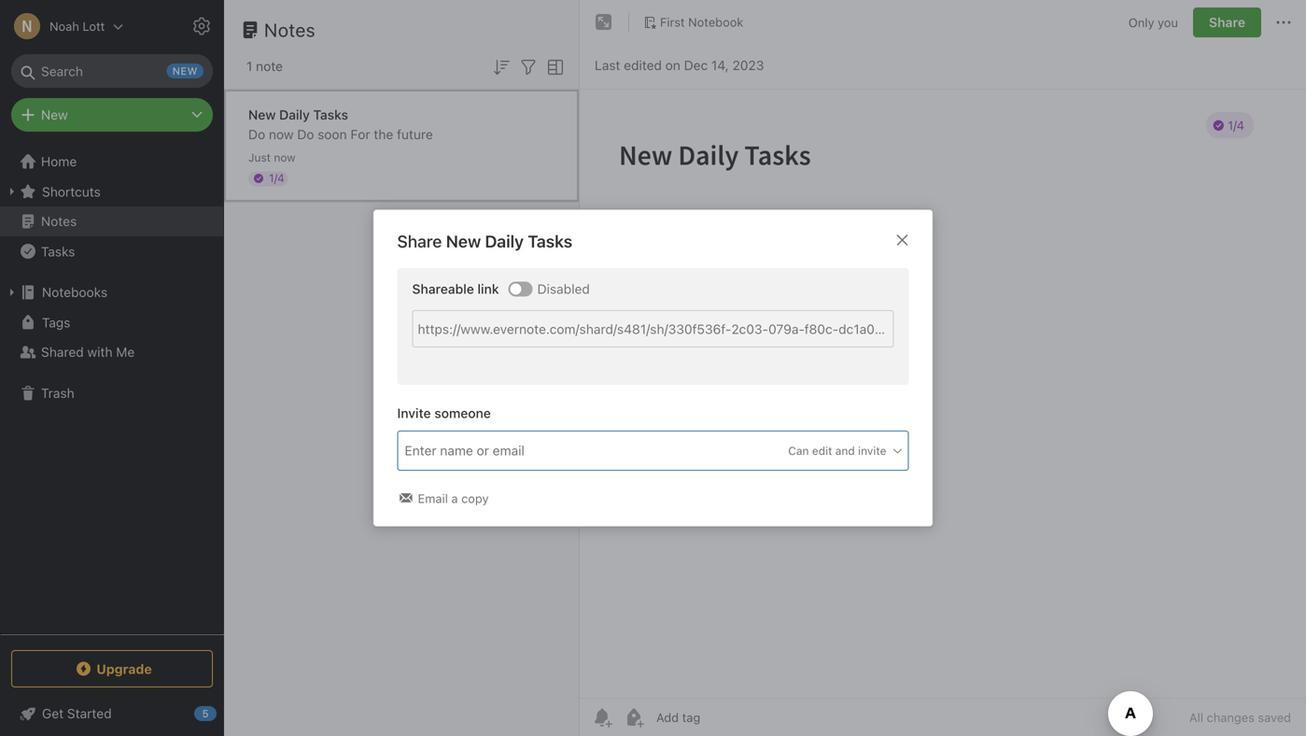 Task type: locate. For each thing, give the bounding box(es) containing it.
last edited on dec 14, 2023
[[595, 57, 765, 73]]

tags
[[42, 315, 70, 330]]

notes down shortcuts
[[41, 213, 77, 229]]

0 horizontal spatial new
[[41, 107, 68, 122]]

do up the just
[[249, 127, 265, 142]]

now for do
[[269, 127, 294, 142]]

daily up just now
[[279, 107, 310, 122]]

now up just now
[[269, 127, 294, 142]]

1 horizontal spatial daily
[[485, 231, 524, 251]]

notes link
[[0, 206, 223, 236]]

copy
[[462, 491, 489, 505]]

0 vertical spatial daily
[[279, 107, 310, 122]]

do down new daily tasks
[[297, 127, 314, 142]]

new button
[[11, 98, 213, 132]]

daily
[[279, 107, 310, 122], [485, 231, 524, 251]]

0 horizontal spatial share
[[398, 231, 442, 251]]

Add tag field
[[403, 440, 627, 461]]

email a copy
[[418, 491, 489, 505]]

1 horizontal spatial new
[[249, 107, 276, 122]]

now
[[269, 127, 294, 142], [274, 151, 296, 164]]

notes up note
[[264, 19, 316, 41]]

just
[[249, 151, 271, 164]]

invite
[[398, 405, 431, 421]]

notebooks
[[42, 284, 108, 300]]

notes
[[264, 19, 316, 41], [41, 213, 77, 229]]

1 horizontal spatial do
[[297, 127, 314, 142]]

email
[[418, 491, 448, 505]]

notebook
[[689, 15, 744, 29]]

email a copy button
[[398, 489, 493, 507]]

trash link
[[0, 378, 223, 408]]

share right you
[[1210, 14, 1246, 30]]

edit
[[813, 444, 833, 457]]

changes
[[1208, 710, 1255, 724]]

do
[[249, 127, 265, 142], [297, 127, 314, 142]]

note window element
[[580, 0, 1307, 736]]

all changes saved
[[1190, 710, 1292, 724]]

0 horizontal spatial daily
[[279, 107, 310, 122]]

tasks inside button
[[41, 244, 75, 259]]

0 vertical spatial share
[[1210, 14, 1246, 30]]

None search field
[[24, 54, 200, 88]]

1/4
[[269, 171, 285, 185]]

tasks up notebooks in the top of the page
[[41, 244, 75, 259]]

new inside popup button
[[41, 107, 68, 122]]

all
[[1190, 710, 1204, 724]]

notebooks link
[[0, 277, 223, 307]]

1 vertical spatial notes
[[41, 213, 77, 229]]

tasks
[[313, 107, 348, 122], [528, 231, 573, 251], [41, 244, 75, 259]]

expand notebooks image
[[5, 285, 20, 300]]

new up the 'shareable link'
[[446, 231, 481, 251]]

upgrade
[[96, 661, 152, 677]]

1
[[247, 58, 253, 74]]

future
[[397, 127, 433, 142]]

2023
[[733, 57, 765, 73]]

new inside note list "element"
[[249, 107, 276, 122]]

Search text field
[[24, 54, 200, 88]]

first notebook button
[[637, 9, 750, 36]]

0 horizontal spatial do
[[249, 127, 265, 142]]

0 horizontal spatial notes
[[41, 213, 77, 229]]

1 vertical spatial now
[[274, 151, 296, 164]]

0 horizontal spatial tasks
[[41, 244, 75, 259]]

new up home
[[41, 107, 68, 122]]

tasks up soon in the left of the page
[[313, 107, 348, 122]]

1 note
[[247, 58, 283, 74]]

share new daily tasks
[[398, 231, 573, 251]]

shared with me
[[41, 344, 135, 360]]

shortcuts button
[[0, 177, 223, 206]]

Shared URL text field
[[412, 310, 895, 348]]

edited
[[624, 57, 662, 73]]

on
[[666, 57, 681, 73]]

2 do from the left
[[297, 127, 314, 142]]

expand note image
[[593, 11, 616, 34]]

share up shareable
[[398, 231, 442, 251]]

share button
[[1194, 7, 1262, 37]]

now for just
[[274, 151, 296, 164]]

share inside button
[[1210, 14, 1246, 30]]

note
[[256, 58, 283, 74]]

and
[[836, 444, 856, 457]]

tree
[[0, 147, 224, 633]]

saved
[[1259, 710, 1292, 724]]

1 horizontal spatial tasks
[[313, 107, 348, 122]]

now up 1/4
[[274, 151, 296, 164]]

new for new daily tasks
[[249, 107, 276, 122]]

daily inside note list "element"
[[279, 107, 310, 122]]

daily up the shared link switcher image
[[485, 231, 524, 251]]

0 vertical spatial notes
[[264, 19, 316, 41]]

notes inside note list "element"
[[264, 19, 316, 41]]

0 vertical spatial now
[[269, 127, 294, 142]]

1 horizontal spatial share
[[1210, 14, 1246, 30]]

new
[[41, 107, 68, 122], [249, 107, 276, 122], [446, 231, 481, 251]]

14,
[[712, 57, 729, 73]]

1 do from the left
[[249, 127, 265, 142]]

share for share
[[1210, 14, 1246, 30]]

just now
[[249, 151, 296, 164]]

shared
[[41, 344, 84, 360]]

1 vertical spatial share
[[398, 231, 442, 251]]

1 horizontal spatial notes
[[264, 19, 316, 41]]

new up the just
[[249, 107, 276, 122]]

tasks up disabled on the top left of page
[[528, 231, 573, 251]]

close image
[[892, 229, 914, 251]]

for
[[351, 127, 371, 142]]

disabled
[[538, 281, 590, 297]]

share
[[1210, 14, 1246, 30], [398, 231, 442, 251]]



Task type: vqa. For each thing, say whether or not it's contained in the screenshot.
rightmost the Upgrade
no



Task type: describe. For each thing, give the bounding box(es) containing it.
shareable
[[412, 281, 474, 297]]

tags button
[[0, 307, 223, 337]]

1 vertical spatial daily
[[485, 231, 524, 251]]

the
[[374, 127, 394, 142]]

can
[[789, 444, 810, 457]]

home link
[[0, 147, 224, 177]]

someone
[[435, 405, 491, 421]]

dec
[[684, 57, 708, 73]]

share for share new daily tasks
[[398, 231, 442, 251]]

tasks inside note list "element"
[[313, 107, 348, 122]]

first notebook
[[661, 15, 744, 29]]

2 horizontal spatial new
[[446, 231, 481, 251]]

soon
[[318, 127, 347, 142]]

invite
[[859, 444, 887, 457]]

invite someone
[[398, 405, 491, 421]]

settings image
[[191, 15, 213, 37]]

tasks button
[[0, 236, 223, 266]]

new for new
[[41, 107, 68, 122]]

2 horizontal spatial tasks
[[528, 231, 573, 251]]

note list element
[[224, 0, 580, 736]]

Note Editor text field
[[580, 90, 1307, 698]]

shared link switcher image
[[511, 284, 522, 295]]

new daily tasks
[[249, 107, 348, 122]]

me
[[116, 344, 135, 360]]

only you
[[1129, 15, 1179, 29]]

trash
[[41, 385, 74, 401]]

upgrade button
[[11, 650, 213, 688]]

do now do soon for the future
[[249, 127, 433, 142]]

last
[[595, 57, 621, 73]]

home
[[41, 154, 77, 169]]

first
[[661, 15, 685, 29]]

add tag image
[[623, 706, 646, 729]]

shared with me link
[[0, 337, 223, 367]]

a
[[452, 491, 458, 505]]

Select permission field
[[753, 442, 905, 459]]

link
[[478, 281, 499, 297]]

shortcuts
[[42, 184, 101, 199]]

with
[[87, 344, 113, 360]]

add a reminder image
[[591, 706, 614, 729]]

shareable link
[[412, 281, 499, 297]]

can edit and invite
[[789, 444, 887, 457]]

you
[[1159, 15, 1179, 29]]

tree containing home
[[0, 147, 224, 633]]

only
[[1129, 15, 1155, 29]]

notes inside tree
[[41, 213, 77, 229]]



